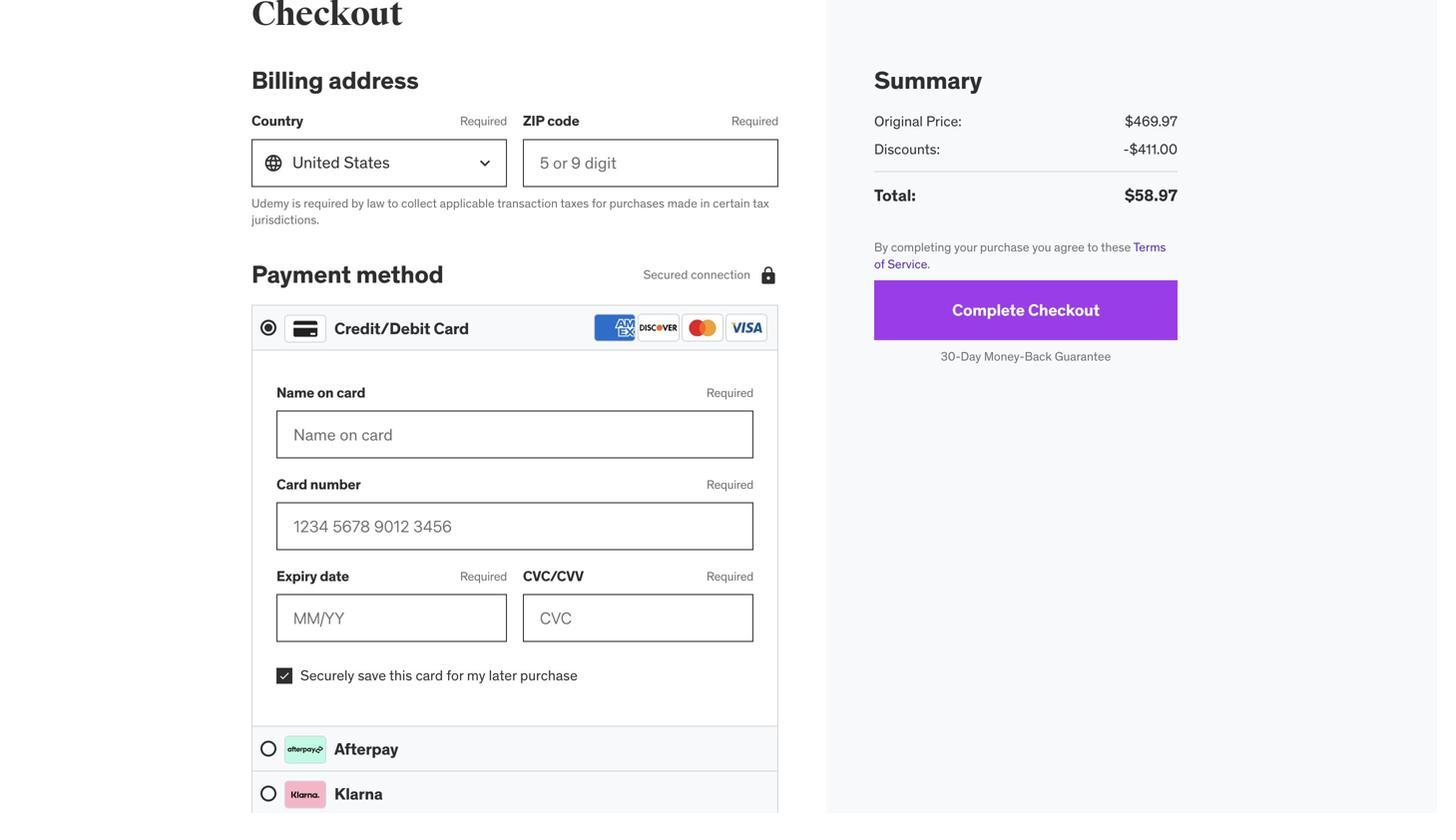 Task type: describe. For each thing, give the bounding box(es) containing it.
payment method element
[[252, 259, 779, 814]]

required for card number
[[707, 477, 754, 493]]

discounts:
[[875, 140, 940, 158]]

1 horizontal spatial card
[[416, 667, 443, 685]]

mastercard image
[[682, 314, 724, 342]]

30-
[[941, 349, 961, 365]]

terms of service
[[875, 240, 1167, 272]]

cvc/cvv
[[523, 567, 584, 585]]

certain
[[713, 195, 750, 211]]

purchases
[[610, 195, 665, 211]]

your
[[955, 240, 978, 255]]

required
[[304, 195, 349, 211]]

complete
[[953, 300, 1025, 321]]

-
[[1124, 140, 1130, 158]]

you
[[1033, 240, 1052, 255]]

required for country
[[460, 113, 507, 129]]

securely save this card for my later purchase
[[301, 667, 578, 685]]

for inside udemy is required by law to collect applicable transaction taxes for purchases made in certain tax jurisdictions.
[[592, 195, 607, 211]]

country
[[252, 112, 303, 130]]

billing
[[252, 65, 324, 95]]

is
[[292, 195, 301, 211]]

checkout
[[1029, 300, 1100, 321]]

by
[[875, 240, 889, 255]]

$58.97
[[1125, 185, 1178, 206]]

amex image
[[594, 314, 636, 342]]

completing
[[892, 240, 952, 255]]

payment method
[[252, 259, 444, 289]]

required for expiry date
[[460, 569, 507, 584]]

credit/debit
[[334, 319, 430, 339]]

money-
[[984, 349, 1025, 365]]

summary
[[875, 65, 983, 95]]

original
[[875, 112, 923, 130]]

secured connection
[[644, 267, 751, 282]]

these
[[1101, 240, 1132, 255]]

required for cvc/cvv
[[707, 569, 754, 584]]

agree
[[1055, 240, 1085, 255]]

30-day money-back guarantee
[[941, 349, 1112, 365]]

afterpay
[[334, 740, 398, 760]]

required for zip code
[[732, 113, 779, 129]]

this
[[389, 667, 412, 685]]

0 vertical spatial purchase
[[981, 240, 1030, 255]]

0 horizontal spatial card
[[337, 384, 366, 402]]

complete checkout
[[953, 300, 1100, 321]]

- $411.00
[[1124, 140, 1178, 158]]

credit/debit card button
[[261, 314, 770, 343]]

date
[[320, 567, 349, 585]]

day
[[961, 349, 982, 365]]

collect
[[401, 195, 437, 211]]

card image
[[285, 315, 327, 343]]

$469.97
[[1125, 112, 1178, 130]]



Task type: vqa. For each thing, say whether or not it's contained in the screenshot.
CODE
yes



Task type: locate. For each thing, give the bounding box(es) containing it.
card
[[337, 384, 366, 402], [416, 667, 443, 685]]

on
[[317, 384, 334, 402]]

zip code
[[523, 112, 580, 130]]

$411.00
[[1130, 140, 1178, 158]]

law
[[367, 195, 385, 211]]

purchase inside payment method element
[[520, 667, 578, 685]]

udemy is required by law to collect applicable transaction taxes for purchases made in certain tax jurisdictions.
[[252, 195, 770, 228]]

required
[[460, 113, 507, 129], [732, 113, 779, 129], [707, 385, 754, 401], [707, 477, 754, 493], [460, 569, 507, 584], [707, 569, 754, 584]]

discover image
[[638, 314, 680, 342]]

complete checkout button
[[875, 281, 1178, 341]]

applicable
[[440, 195, 495, 211]]

.
[[928, 257, 931, 272]]

purchase
[[981, 240, 1030, 255], [520, 667, 578, 685]]

to left these
[[1088, 240, 1099, 255]]

zip
[[523, 112, 545, 130]]

code
[[548, 112, 580, 130]]

jurisdictions.
[[252, 212, 320, 228]]

card right on
[[337, 384, 366, 402]]

total:
[[875, 185, 916, 206]]

secured
[[644, 267, 688, 282]]

required for name on card
[[707, 385, 754, 401]]

by
[[352, 195, 364, 211]]

udemy
[[252, 195, 289, 211]]

1 vertical spatial for
[[447, 667, 464, 685]]

0 horizontal spatial card
[[277, 476, 307, 494]]

visa image
[[726, 314, 768, 342]]

address
[[329, 65, 419, 95]]

for left my
[[447, 667, 464, 685]]

of
[[875, 257, 885, 272]]

billing address element
[[252, 65, 779, 229]]

connection
[[691, 267, 751, 282]]

1 vertical spatial card
[[277, 476, 307, 494]]

klarna
[[334, 784, 383, 805]]

service
[[888, 257, 928, 272]]

purchase left you on the top right of page
[[981, 240, 1030, 255]]

transaction
[[497, 195, 558, 211]]

price:
[[927, 112, 962, 130]]

method
[[356, 259, 444, 289]]

by completing your purchase you agree to these
[[875, 240, 1134, 255]]

card inside dropdown button
[[434, 319, 469, 339]]

afterpay image
[[285, 736, 327, 764]]

1 horizontal spatial purchase
[[981, 240, 1030, 255]]

1 vertical spatial purchase
[[520, 667, 578, 685]]

xsmall image
[[277, 669, 293, 685]]

for right 'taxes'
[[592, 195, 607, 211]]

name on card
[[277, 384, 366, 402]]

0 horizontal spatial purchase
[[520, 667, 578, 685]]

0 vertical spatial card
[[434, 319, 469, 339]]

purchase right later
[[520, 667, 578, 685]]

to
[[388, 195, 399, 211], [1088, 240, 1099, 255]]

original price:
[[875, 112, 962, 130]]

1 vertical spatial card
[[416, 667, 443, 685]]

tax
[[753, 195, 770, 211]]

1 horizontal spatial card
[[434, 319, 469, 339]]

taxes
[[561, 195, 589, 211]]

to inside udemy is required by law to collect applicable transaction taxes for purchases made in certain tax jurisdictions.
[[388, 195, 399, 211]]

payment
[[252, 259, 351, 289]]

1 vertical spatial to
[[1088, 240, 1099, 255]]

expiry
[[277, 567, 317, 585]]

billing address
[[252, 65, 419, 95]]

number
[[310, 476, 361, 494]]

small image
[[759, 265, 779, 285]]

card right credit/debit
[[434, 319, 469, 339]]

card number
[[277, 476, 361, 494]]

1 horizontal spatial to
[[1088, 240, 1099, 255]]

made
[[668, 195, 698, 211]]

0 horizontal spatial for
[[447, 667, 464, 685]]

klarna image
[[285, 781, 327, 809]]

0 vertical spatial to
[[388, 195, 399, 211]]

Name on card text field
[[277, 411, 754, 459]]

afterpay button
[[261, 735, 770, 764]]

terms
[[1134, 240, 1167, 255]]

0 horizontal spatial to
[[388, 195, 399, 211]]

klarna button
[[261, 780, 770, 809]]

save
[[358, 667, 386, 685]]

0 vertical spatial for
[[592, 195, 607, 211]]

card right "this"
[[416, 667, 443, 685]]

credit/debit card
[[334, 319, 469, 339]]

1 horizontal spatial for
[[592, 195, 607, 211]]

for inside payment method element
[[447, 667, 464, 685]]

later
[[489, 667, 517, 685]]

guarantee
[[1055, 349, 1112, 365]]

to right law
[[388, 195, 399, 211]]

securely
[[301, 667, 355, 685]]

summary element
[[875, 65, 1178, 207]]

name
[[277, 384, 314, 402]]

5 or 9 digit text field
[[523, 139, 779, 187]]

for
[[592, 195, 607, 211], [447, 667, 464, 685]]

my
[[467, 667, 486, 685]]

0 vertical spatial card
[[337, 384, 366, 402]]

in
[[701, 195, 710, 211]]

expiry date
[[277, 567, 349, 585]]

card left number
[[277, 476, 307, 494]]

back
[[1025, 349, 1052, 365]]

card
[[434, 319, 469, 339], [277, 476, 307, 494]]

terms of service link
[[875, 240, 1167, 272]]



